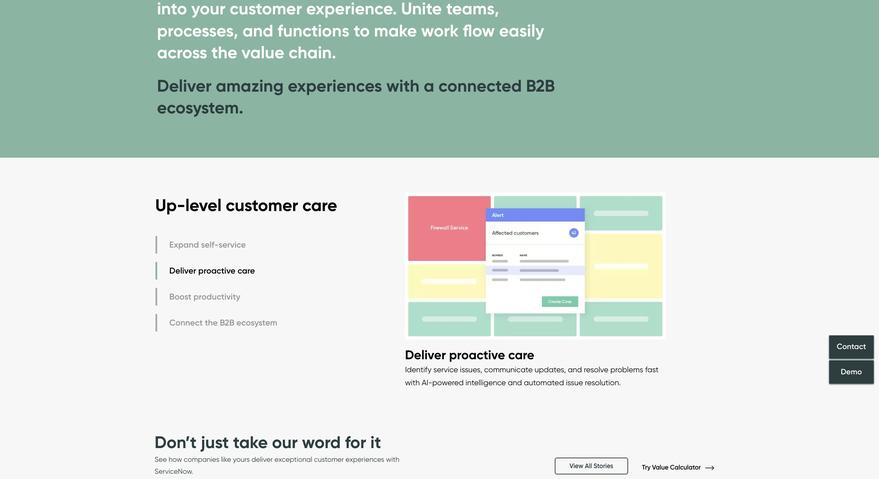 Task type: vqa. For each thing, say whether or not it's contained in the screenshot.
ServiceNow associated with ServiceNow expands Now Assist GenAI capabilities
no



Task type: locate. For each thing, give the bounding box(es) containing it.
expand
[[169, 240, 199, 250]]

deliver up ecosystem.
[[157, 75, 212, 96]]

1 horizontal spatial b2b
[[526, 75, 555, 96]]

proactive inside deliver proactive care identify service issues, communicate updates, and resolve problems fast with ai-powered intelligence and automated issue resolution.
[[449, 347, 505, 362]]

demo
[[842, 367, 863, 377]]

care for deliver proactive care
[[238, 266, 255, 276]]

service up powered
[[434, 365, 458, 374]]

0 vertical spatial b2b
[[526, 75, 555, 96]]

2 vertical spatial care
[[509, 347, 535, 362]]

proactive for deliver proactive care identify service issues, communicate updates, and resolve problems fast with ai-powered intelligence and automated issue resolution.
[[449, 347, 505, 362]]

2 horizontal spatial care
[[509, 347, 535, 362]]

boost
[[169, 292, 192, 302]]

deliver proactive care identify service issues, communicate updates, and resolve problems fast with ai-powered intelligence and automated issue resolution.
[[405, 347, 659, 387]]

deliver down expand
[[169, 266, 196, 276]]

resolve
[[584, 365, 609, 374]]

deliver inside deliver amazing experiences with a connected b2b ecosystem.
[[157, 75, 212, 96]]

proactive inside deliver proactive care link
[[198, 266, 236, 276]]

stories
[[594, 462, 614, 470]]

1 vertical spatial customer
[[314, 455, 344, 463]]

a
[[424, 75, 435, 96]]

b2b
[[526, 75, 555, 96], [220, 318, 235, 328]]

0 vertical spatial deliver
[[157, 75, 212, 96]]

connect the b2b ecosystem
[[169, 318, 278, 328]]

0 vertical spatial with
[[387, 75, 420, 96]]

with inside deliver proactive care identify service issues, communicate updates, and resolve problems fast with ai-powered intelligence and automated issue resolution.
[[405, 378, 420, 387]]

experiences
[[288, 75, 382, 96], [346, 455, 385, 463]]

1 vertical spatial b2b
[[220, 318, 235, 328]]

try value calculator link
[[643, 463, 725, 471]]

connect the b2b ecosystem link
[[155, 314, 279, 331]]

service up deliver proactive care link
[[219, 240, 246, 250]]

and down communicate
[[508, 378, 522, 387]]

1 vertical spatial care
[[238, 266, 255, 276]]

1 vertical spatial deliver
[[169, 266, 196, 276]]

0 horizontal spatial b2b
[[220, 318, 235, 328]]

deliver amazing experiences with a connected b2b ecosystem.
[[157, 75, 555, 118]]

1 vertical spatial service
[[434, 365, 458, 374]]

1 vertical spatial proactive
[[449, 347, 505, 362]]

0 vertical spatial proactive
[[198, 266, 236, 276]]

our
[[272, 432, 298, 453]]

0 horizontal spatial service
[[219, 240, 246, 250]]

b2b inside deliver amazing experiences with a connected b2b ecosystem.
[[526, 75, 555, 96]]

all
[[585, 462, 592, 470]]

1 vertical spatial with
[[405, 378, 420, 387]]

get ai-driven intelligence & automated issue resolution image
[[405, 186, 666, 347]]

proactive
[[198, 266, 236, 276], [449, 347, 505, 362]]

proactive down 'expand self-service' link
[[198, 266, 236, 276]]

1 horizontal spatial care
[[303, 195, 337, 216]]

automated
[[524, 378, 564, 387]]

view all stories
[[570, 462, 614, 470]]

0 horizontal spatial care
[[238, 266, 255, 276]]

service inside 'expand self-service' link
[[219, 240, 246, 250]]

1 vertical spatial experiences
[[346, 455, 385, 463]]

proactive up 'issues,'
[[449, 347, 505, 362]]

deliver proactive care
[[169, 266, 255, 276]]

it
[[371, 432, 381, 453]]

issue
[[566, 378, 584, 387]]

with inside deliver amazing experiences with a connected b2b ecosystem.
[[387, 75, 420, 96]]

0 vertical spatial experiences
[[288, 75, 382, 96]]

word
[[302, 432, 341, 453]]

care inside deliver proactive care identify service issues, communicate updates, and resolve problems fast with ai-powered intelligence and automated issue resolution.
[[509, 347, 535, 362]]

0 vertical spatial customer
[[226, 195, 298, 216]]

proactive for deliver proactive care
[[198, 266, 236, 276]]

and
[[568, 365, 582, 374], [508, 378, 522, 387]]

0 horizontal spatial and
[[508, 378, 522, 387]]

deliver
[[157, 75, 212, 96], [169, 266, 196, 276], [405, 347, 446, 362]]

2 vertical spatial deliver
[[405, 347, 446, 362]]

the
[[205, 318, 218, 328]]

try value calculator
[[643, 463, 703, 471]]

with
[[387, 75, 420, 96], [405, 378, 420, 387], [386, 455, 400, 463]]

try
[[643, 463, 651, 471]]

ecosystem.
[[157, 97, 244, 118]]

companies
[[184, 455, 219, 463]]

service
[[219, 240, 246, 250], [434, 365, 458, 374]]

just
[[201, 432, 229, 453]]

ecosystem
[[237, 318, 278, 328]]

1 horizontal spatial service
[[434, 365, 458, 374]]

ai-
[[422, 378, 433, 387]]

and up issue
[[568, 365, 582, 374]]

connected
[[439, 75, 522, 96]]

0 vertical spatial and
[[568, 365, 582, 374]]

level
[[185, 195, 222, 216]]

0 horizontal spatial proactive
[[198, 266, 236, 276]]

productivity
[[194, 292, 241, 302]]

intelligence
[[466, 378, 506, 387]]

2 vertical spatial with
[[386, 455, 400, 463]]

1 horizontal spatial proactive
[[449, 347, 505, 362]]

1 vertical spatial and
[[508, 378, 522, 387]]

0 vertical spatial service
[[219, 240, 246, 250]]

1 horizontal spatial customer
[[314, 455, 344, 463]]

0 horizontal spatial customer
[[226, 195, 298, 216]]

customer
[[226, 195, 298, 216], [314, 455, 344, 463]]

take
[[233, 432, 268, 453]]

care
[[303, 195, 337, 216], [238, 266, 255, 276], [509, 347, 535, 362]]

deliver up identify
[[405, 347, 446, 362]]

fast
[[646, 365, 659, 374]]



Task type: describe. For each thing, give the bounding box(es) containing it.
customer inside don't just take our word for it see how companies like yours deliver exceptional customer experiences with servicenow.
[[314, 455, 344, 463]]

exceptional
[[275, 455, 313, 463]]

communicate
[[485, 365, 533, 374]]

how
[[169, 455, 182, 463]]

for
[[345, 432, 366, 453]]

calculator
[[671, 463, 701, 471]]

0 vertical spatial care
[[303, 195, 337, 216]]

deliver for deliver amazing experiences with a connected b2b ecosystem.
[[157, 75, 212, 96]]

up-level customer care
[[155, 195, 337, 216]]

amazing
[[216, 75, 284, 96]]

contact link
[[830, 335, 874, 358]]

view all stories link
[[555, 457, 628, 474]]

connect
[[169, 318, 203, 328]]

value
[[653, 463, 669, 471]]

deliver for deliver proactive care
[[169, 266, 196, 276]]

resolution.
[[585, 378, 621, 387]]

issues,
[[460, 365, 483, 374]]

deliver inside deliver proactive care identify service issues, communicate updates, and resolve problems fast with ai-powered intelligence and automated issue resolution.
[[405, 347, 446, 362]]

1 horizontal spatial and
[[568, 365, 582, 374]]

yours
[[233, 455, 250, 463]]

updates,
[[535, 365, 566, 374]]

see
[[155, 455, 167, 463]]

demo link
[[830, 360, 874, 383]]

identify
[[405, 365, 432, 374]]

up-
[[155, 195, 185, 216]]

expand self-service
[[169, 240, 246, 250]]

deliver
[[252, 455, 273, 463]]

service inside deliver proactive care identify service issues, communicate updates, and resolve problems fast with ai-powered intelligence and automated issue resolution.
[[434, 365, 458, 374]]

b2b inside connect the b2b ecosystem link
[[220, 318, 235, 328]]

boost productivity
[[169, 292, 241, 302]]

with inside don't just take our word for it see how companies like yours deliver exceptional customer experiences with servicenow.
[[386, 455, 400, 463]]

don't
[[155, 432, 197, 453]]

self-
[[201, 240, 219, 250]]

problems
[[611, 365, 644, 374]]

experiences inside deliver amazing experiences with a connected b2b ecosystem.
[[288, 75, 382, 96]]

contact
[[837, 342, 867, 351]]

like
[[221, 455, 231, 463]]

servicenow.
[[155, 467, 193, 475]]

powered
[[433, 378, 464, 387]]

deliver proactive care link
[[155, 262, 279, 279]]

view
[[570, 462, 584, 470]]

boost productivity link
[[155, 288, 279, 305]]

care for deliver proactive care identify service issues, communicate updates, and resolve problems fast with ai-powered intelligence and automated issue resolution.
[[509, 347, 535, 362]]

experiences inside don't just take our word for it see how companies like yours deliver exceptional customer experiences with servicenow.
[[346, 455, 385, 463]]

don't just take our word for it see how companies like yours deliver exceptional customer experiences with servicenow.
[[155, 432, 400, 475]]

expand self-service link
[[155, 236, 279, 253]]



